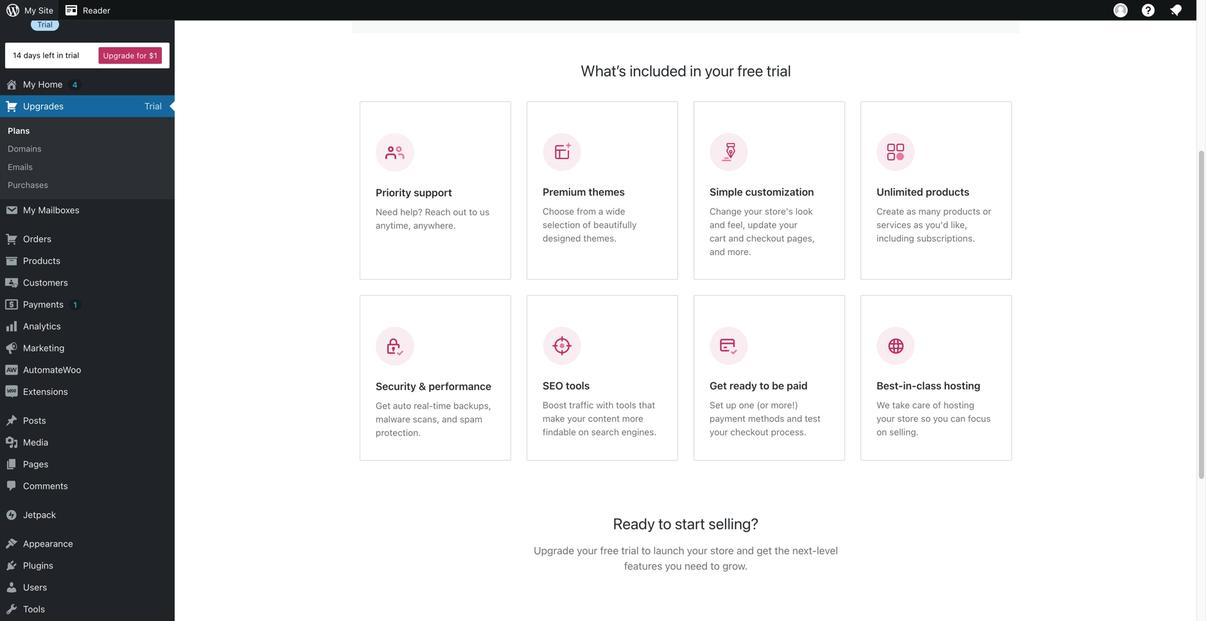 Task type: vqa. For each thing, say whether or not it's contained in the screenshot.
30 inside button
no



Task type: describe. For each thing, give the bounding box(es) containing it.
help image
[[1141, 3, 1157, 18]]

included
[[630, 62, 687, 80]]

payment
[[710, 414, 746, 424]]

free inside the upgrade your free trial to launch your store and get the next-level features you need to grow.
[[600, 545, 619, 557]]

posts link
[[0, 410, 175, 432]]

marketing
[[23, 343, 65, 354]]

priority support
[[376, 187, 452, 199]]

need help? reach out to us anytime, anywhere.
[[376, 207, 490, 231]]

update
[[748, 220, 777, 230]]

1 hosting from the top
[[945, 380, 981, 392]]

mailboxes
[[38, 205, 80, 215]]

need
[[376, 207, 398, 218]]

best-in-class hosting image
[[877, 327, 916, 366]]

1 horizontal spatial trial
[[144, 101, 162, 111]]

orders link
[[0, 228, 175, 250]]

content
[[588, 414, 620, 424]]

what's included in your free trial
[[581, 62, 791, 80]]

0 vertical spatial products
[[926, 186, 970, 198]]

simple customization image
[[710, 133, 749, 172]]

1
[[73, 301, 77, 310]]

one
[[739, 400, 755, 411]]

img image for extensions
[[5, 386, 18, 399]]

plugins link
[[0, 555, 175, 577]]

findable
[[543, 427, 576, 438]]

media
[[23, 437, 48, 448]]

get auto real-time backups, malware scans, and spam protection.
[[376, 401, 491, 439]]

best-
[[877, 380, 904, 392]]

unlimited products image
[[877, 133, 916, 172]]

upgrade for upgrade for $1
[[103, 51, 135, 60]]

pages link
[[0, 454, 175, 476]]

you'd
[[926, 220, 949, 230]]

products inside create as many products or services as you'd like, including subscriptions.
[[944, 206, 981, 217]]

left
[[43, 51, 55, 60]]

to left be
[[760, 380, 770, 392]]

backups,
[[454, 401, 491, 412]]

checkout for ready
[[731, 427, 769, 438]]

you inside the upgrade your free trial to launch your store and get the next-level features you need to grow.
[[665, 561, 682, 573]]

get
[[757, 545, 772, 557]]

domains
[[8, 144, 42, 154]]

to up features
[[642, 545, 651, 557]]

feel,
[[728, 220, 746, 230]]

post.wpcomstaging.com
[[109, 4, 198, 13]]

create as many products or services as you'd like, including subscriptions.
[[877, 206, 992, 244]]

paid
[[787, 380, 808, 392]]

set
[[710, 400, 724, 411]]

in-
[[904, 380, 917, 392]]

with
[[597, 400, 614, 411]]

of inside we take care of hosting your store so you can focus on selling.
[[933, 400, 942, 411]]

like,
[[951, 220, 968, 230]]

1 horizontal spatial trial
[[767, 62, 791, 80]]

automatewoo link
[[0, 359, 175, 381]]

products link
[[0, 250, 175, 272]]

we
[[877, 400, 890, 411]]

and up the cart
[[710, 220, 725, 230]]

simple customization
[[710, 186, 814, 198]]

upgrade for $1 button
[[99, 47, 162, 64]]

priority support image
[[376, 133, 414, 172]]

home
[[38, 79, 63, 90]]

payments
[[23, 299, 64, 310]]

hosting inside we take care of hosting your store so you can focus on selling.
[[944, 400, 975, 411]]

extensions link
[[0, 381, 175, 403]]

you inside we take care of hosting your store so you can focus on selling.
[[934, 414, 949, 424]]

premium themes
[[543, 186, 625, 198]]

posts
[[23, 416, 46, 426]]

out
[[453, 207, 467, 218]]

seo tools
[[543, 380, 590, 392]]

more
[[623, 414, 644, 424]]

process.
[[771, 427, 807, 438]]

be
[[772, 380, 785, 392]]

cart
[[710, 233, 726, 244]]

boost traffic with tools that make your content more findable on search engines.
[[543, 400, 657, 438]]

my site link
[[0, 0, 59, 21]]

img image for automatewoo
[[5, 364, 18, 377]]

up
[[726, 400, 737, 411]]

plugins
[[23, 561, 53, 571]]

us
[[480, 207, 490, 218]]

appearance
[[23, 539, 73, 550]]

manage your notifications image
[[1169, 3, 1184, 18]]

users link
[[0, 577, 175, 599]]

to right need
[[711, 561, 720, 573]]

seo
[[543, 380, 563, 392]]

themes.
[[584, 233, 617, 244]]

on inside we take care of hosting your store so you can focus on selling.
[[877, 427, 887, 438]]

beautifully
[[594, 220, 637, 230]]

softly-
[[49, 4, 73, 13]]

(or
[[757, 400, 769, 411]]

reader link
[[59, 0, 116, 21]]

upgrade for $1
[[103, 51, 157, 60]]

care
[[913, 400, 931, 411]]

store inside we take care of hosting your store so you can focus on selling.
[[898, 414, 919, 424]]

simple
[[710, 186, 743, 198]]

many
[[919, 206, 941, 217]]

1 vertical spatial as
[[914, 220, 924, 230]]

emails
[[8, 162, 33, 172]]

make
[[543, 414, 565, 424]]

tools inside boost traffic with tools that make your content more findable on search engines.
[[616, 400, 637, 411]]

marketing link
[[0, 338, 175, 359]]

best-in-class hosting
[[877, 380, 981, 392]]

and inside the upgrade your free trial to launch your store and get the next-level features you need to grow.
[[737, 545, 754, 557]]



Task type: locate. For each thing, give the bounding box(es) containing it.
my for my home
[[23, 79, 36, 90]]

0 vertical spatial get
[[710, 380, 727, 392]]

and up process.
[[787, 414, 803, 424]]

level
[[817, 545, 838, 557]]

comments link
[[0, 476, 175, 498]]

class
[[917, 380, 942, 392]]

get inside get auto real-time backups, malware scans, and spam protection.
[[376, 401, 391, 412]]

appearance link
[[0, 533, 175, 555]]

my left 'home'
[[23, 79, 36, 90]]

free right 'in'
[[738, 62, 764, 80]]

you down launch
[[665, 561, 682, 573]]

on left the 'selling.'
[[877, 427, 887, 438]]

malware
[[376, 414, 411, 425]]

real-
[[414, 401, 433, 412]]

to inside need help? reach out to us anytime, anywhere.
[[469, 207, 478, 218]]

1 img image from the top
[[5, 298, 18, 311]]

0 vertical spatial store
[[898, 414, 919, 424]]

woo-
[[31, 4, 49, 13]]

premium
[[543, 186, 586, 198]]

purchases link
[[0, 176, 175, 194]]

on inside boost traffic with tools that make your content more findable on search engines.
[[579, 427, 589, 438]]

including
[[877, 233, 915, 244]]

4 img image from the top
[[5, 509, 18, 522]]

your inside boost traffic with tools that make your content more findable on search engines.
[[568, 414, 586, 424]]

my
[[24, 5, 36, 15], [23, 79, 36, 90], [23, 205, 36, 215]]

upgrade inside 'button'
[[103, 51, 135, 60]]

1 vertical spatial trial
[[622, 545, 639, 557]]

img image for payments
[[5, 298, 18, 311]]

days
[[24, 51, 41, 60]]

14
[[13, 51, 21, 60]]

set up one (or more!) payment methods and test your checkout process.
[[710, 400, 821, 438]]

my home
[[23, 79, 63, 90]]

your inside 'set up one (or more!) payment methods and test your checkout process.'
[[710, 427, 728, 438]]

3 img image from the top
[[5, 386, 18, 399]]

for $1
[[137, 51, 157, 60]]

1 vertical spatial trial
[[144, 101, 162, 111]]

tools
[[23, 604, 45, 615]]

of inside choose from a wide selection of beautifully designed themes.
[[583, 220, 591, 230]]

and down the cart
[[710, 247, 725, 257]]

store up grow.
[[711, 545, 734, 557]]

0 horizontal spatial store
[[711, 545, 734, 557]]

and inside 'set up one (or more!) payment methods and test your checkout process.'
[[787, 414, 803, 424]]

my left site
[[24, 5, 36, 15]]

1 vertical spatial free
[[600, 545, 619, 557]]

img image left the jetpack
[[5, 509, 18, 522]]

reach
[[425, 207, 451, 218]]

customers
[[23, 277, 68, 288]]

1 vertical spatial hosting
[[944, 400, 975, 411]]

comments
[[23, 481, 68, 492]]

img image for jetpack
[[5, 509, 18, 522]]

auto
[[393, 401, 412, 412]]

1 vertical spatial my
[[23, 79, 36, 90]]

img image inside jetpack link
[[5, 509, 18, 522]]

customization
[[746, 186, 814, 198]]

on left search
[[579, 427, 589, 438]]

support
[[414, 187, 452, 199]]

focus
[[968, 414, 991, 424]]

tools up more
[[616, 400, 637, 411]]

checkout inside change your store's look and feel, update your cart and checkout pages, and more.
[[747, 233, 785, 244]]

0 vertical spatial upgrade
[[103, 51, 135, 60]]

1 vertical spatial tools
[[616, 400, 637, 411]]

trial inside the upgrade your free trial to launch your store and get the next-level features you need to grow.
[[622, 545, 639, 557]]

products
[[23, 256, 60, 266]]

get up 'malware'
[[376, 401, 391, 412]]

designed
[[543, 233, 581, 244]]

1 horizontal spatial get
[[710, 380, 727, 392]]

upgrade inside the upgrade your free trial to launch your store and get the next-level features you need to grow.
[[534, 545, 575, 557]]

0 vertical spatial you
[[934, 414, 949, 424]]

seo tools image
[[543, 327, 582, 366]]

and up grow.
[[737, 545, 754, 557]]

ready
[[613, 515, 655, 533]]

1 vertical spatial products
[[944, 206, 981, 217]]

as left many
[[907, 206, 917, 217]]

and down feel,
[[729, 233, 744, 244]]

you
[[934, 414, 949, 424], [665, 561, 682, 573]]

2 on from the left
[[877, 427, 887, 438]]

my for my mailboxes
[[23, 205, 36, 215]]

img image left extensions
[[5, 386, 18, 399]]

choose
[[543, 206, 575, 217]]

on
[[579, 427, 589, 438], [877, 427, 887, 438]]

2 img image from the top
[[5, 364, 18, 377]]

1 horizontal spatial free
[[738, 62, 764, 80]]

my for my site
[[24, 5, 36, 15]]

img image left payments
[[5, 298, 18, 311]]

checkout inside 'set up one (or more!) payment methods and test your checkout process.'
[[731, 427, 769, 438]]

anywhere.
[[414, 220, 456, 231]]

0 horizontal spatial trial
[[37, 20, 53, 29]]

1 horizontal spatial store
[[898, 414, 919, 424]]

1 on from the left
[[579, 427, 589, 438]]

store inside the upgrade your free trial to launch your store and get the next-level features you need to grow.
[[711, 545, 734, 557]]

a
[[599, 206, 604, 217]]

media link
[[0, 432, 175, 454]]

more!)
[[771, 400, 799, 411]]

0 vertical spatial trial
[[37, 20, 53, 29]]

look
[[796, 206, 813, 217]]

so
[[921, 414, 931, 424]]

0 horizontal spatial you
[[665, 561, 682, 573]]

or
[[983, 206, 992, 217]]

time
[[433, 401, 451, 412]]

my profile image
[[1114, 3, 1128, 17]]

trial down for $1
[[144, 101, 162, 111]]

checkout down update at the right top
[[747, 233, 785, 244]]

1 vertical spatial upgrade
[[534, 545, 575, 557]]

change your store's look and feel, update your cart and checkout pages, and more.
[[710, 206, 815, 257]]

security & performance
[[376, 381, 492, 393]]

img image
[[5, 298, 18, 311], [5, 364, 18, 377], [5, 386, 18, 399], [5, 509, 18, 522]]

1 vertical spatial store
[[711, 545, 734, 557]]

img image inside the extensions link
[[5, 386, 18, 399]]

futuristic-
[[73, 4, 109, 13]]

upgrade
[[103, 51, 135, 60], [534, 545, 575, 557]]

trial down site
[[37, 20, 53, 29]]

1 vertical spatial of
[[933, 400, 942, 411]]

img image inside automatewoo link
[[5, 364, 18, 377]]

services
[[877, 220, 912, 230]]

purchases
[[8, 180, 48, 190]]

1 horizontal spatial tools
[[616, 400, 637, 411]]

0 vertical spatial as
[[907, 206, 917, 217]]

my mailboxes link
[[0, 199, 175, 221]]

can
[[951, 414, 966, 424]]

selection
[[543, 220, 581, 230]]

my site
[[24, 5, 53, 15]]

0 vertical spatial my
[[24, 5, 36, 15]]

upgrades
[[23, 101, 64, 111]]

0 vertical spatial tools
[[566, 380, 590, 392]]

0 vertical spatial free
[[738, 62, 764, 80]]

woo-softly-futuristic-post.wpcomstaging.com
[[31, 4, 198, 13]]

ready
[[730, 380, 757, 392]]

from
[[577, 206, 596, 217]]

boost
[[543, 400, 567, 411]]

your inside we take care of hosting your store so you can focus on selling.
[[877, 414, 895, 424]]

2 vertical spatial my
[[23, 205, 36, 215]]

1 horizontal spatial of
[[933, 400, 942, 411]]

premium themes image
[[543, 133, 582, 172]]

checkout down 'methods'
[[731, 427, 769, 438]]

0 vertical spatial checkout
[[747, 233, 785, 244]]

&
[[419, 381, 426, 393]]

ready to start selling?
[[613, 515, 759, 533]]

we take care of hosting your store so you can focus on selling.
[[877, 400, 991, 438]]

0 vertical spatial hosting
[[945, 380, 981, 392]]

1 vertical spatial get
[[376, 401, 391, 412]]

features
[[624, 561, 663, 573]]

pages,
[[787, 233, 815, 244]]

in
[[690, 62, 702, 80]]

my down purchases
[[23, 205, 36, 215]]

of right care
[[933, 400, 942, 411]]

products up many
[[926, 186, 970, 198]]

emails link
[[0, 158, 175, 176]]

tools up traffic
[[566, 380, 590, 392]]

upgrade for upgrade your free trial to launch your store and get the next-level features you need to grow.
[[534, 545, 575, 557]]

1 horizontal spatial you
[[934, 414, 949, 424]]

get up set
[[710, 380, 727, 392]]

get for get ready to be paid
[[710, 380, 727, 392]]

and inside get auto real-time backups, malware scans, and spam protection.
[[442, 414, 458, 425]]

store up the 'selling.'
[[898, 414, 919, 424]]

methods
[[748, 414, 785, 424]]

as down many
[[914, 220, 924, 230]]

get ready to be paid
[[710, 380, 808, 392]]

0 vertical spatial of
[[583, 220, 591, 230]]

0 horizontal spatial free
[[600, 545, 619, 557]]

14 days left in trial
[[13, 51, 79, 60]]

0 horizontal spatial trial
[[622, 545, 639, 557]]

grow.
[[723, 561, 748, 573]]

1 horizontal spatial on
[[877, 427, 887, 438]]

that
[[639, 400, 656, 411]]

site
[[38, 5, 53, 15]]

img image left automatewoo
[[5, 364, 18, 377]]

2 hosting from the top
[[944, 400, 975, 411]]

0 horizontal spatial get
[[376, 401, 391, 412]]

0 vertical spatial trial
[[767, 62, 791, 80]]

1 vertical spatial checkout
[[731, 427, 769, 438]]

get ready to be paid image
[[710, 327, 749, 366]]

need
[[685, 561, 708, 573]]

free down ready
[[600, 545, 619, 557]]

0 horizontal spatial on
[[579, 427, 589, 438]]

to left start
[[659, 515, 672, 533]]

checkout for customization
[[747, 233, 785, 244]]

get for get auto real-time backups, malware scans, and spam protection.
[[376, 401, 391, 412]]

wide
[[606, 206, 626, 217]]

products up like,
[[944, 206, 981, 217]]

products
[[926, 186, 970, 198], [944, 206, 981, 217]]

upgrade your free trial to launch your store and get the next-level features you need to grow.
[[534, 545, 838, 573]]

help?
[[400, 207, 423, 218]]

security
[[376, 381, 416, 393]]

next-
[[793, 545, 817, 557]]

0 horizontal spatial upgrade
[[103, 51, 135, 60]]

and down time
[[442, 414, 458, 425]]

reader
[[83, 5, 110, 15]]

0 horizontal spatial tools
[[566, 380, 590, 392]]

1 horizontal spatial upgrade
[[534, 545, 575, 557]]

to left us
[[469, 207, 478, 218]]

selling?
[[709, 515, 759, 533]]

automatewoo
[[23, 365, 81, 375]]

analytics link
[[0, 316, 175, 338]]

1 vertical spatial you
[[665, 561, 682, 573]]

you right so in the right bottom of the page
[[934, 414, 949, 424]]

of down from
[[583, 220, 591, 230]]

security & performance image
[[376, 327, 414, 366]]

0 horizontal spatial of
[[583, 220, 591, 230]]



